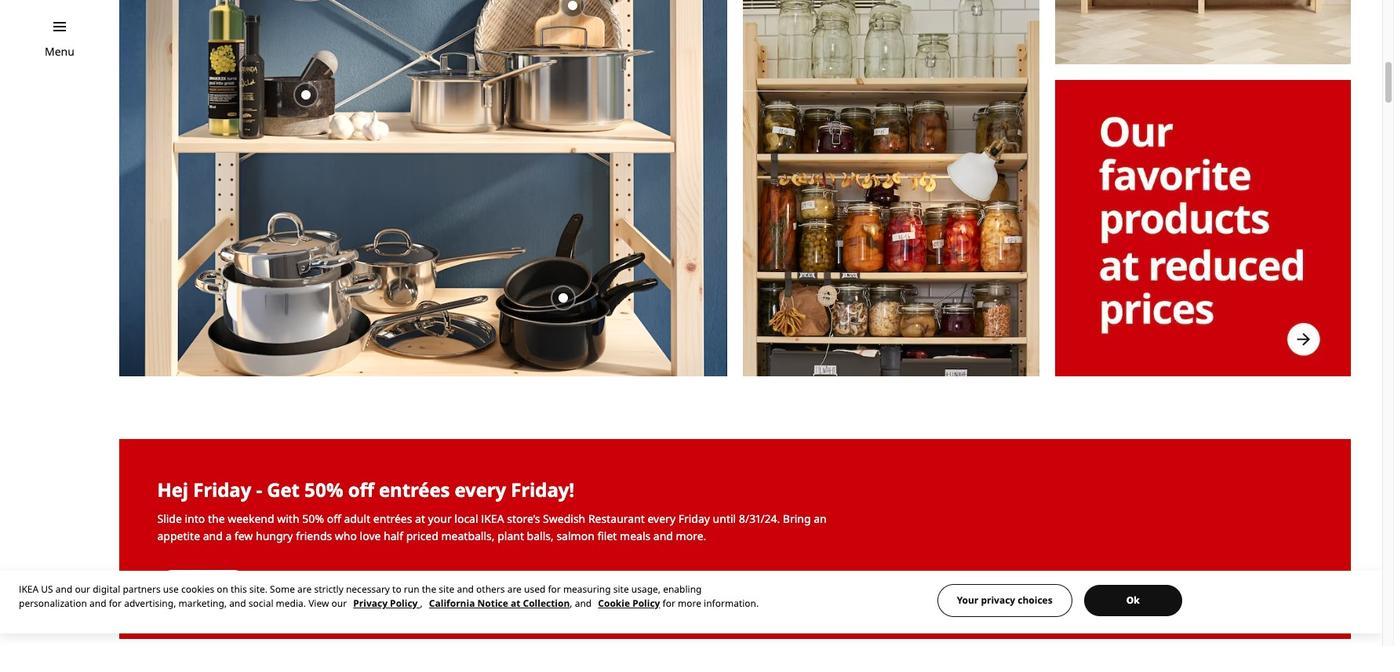 Task type: describe. For each thing, give the bounding box(es) containing it.
cookie policy link
[[598, 597, 660, 610]]

filet
[[597, 529, 617, 543]]

0 vertical spatial off
[[348, 477, 374, 503]]

privacy policy link
[[353, 597, 420, 610]]

and down digital
[[89, 597, 106, 610]]

store's
[[507, 511, 540, 526]]

8/31/24.
[[739, 511, 780, 526]]

to
[[392, 583, 402, 596]]

and left the a
[[203, 529, 223, 543]]

weekend
[[228, 511, 274, 526]]

salmon
[[557, 529, 595, 543]]

this
[[231, 583, 247, 596]]

1 shelving image from the left
[[120, 0, 728, 376]]

1 , from the left
[[420, 597, 423, 610]]

ok button
[[1084, 585, 1182, 617]]

few
[[235, 529, 253, 543]]

until
[[713, 511, 736, 526]]

california notice at collection link
[[429, 597, 570, 610]]

bring
[[783, 511, 811, 526]]

1 policy from the left
[[390, 597, 418, 610]]

and left the more. at the bottom of the page
[[654, 529, 673, 543]]

and down this
[[229, 597, 246, 610]]

0 horizontal spatial for
[[109, 597, 122, 610]]

3 shelving image from the left
[[1055, 0, 1351, 65]]

priced
[[406, 529, 439, 543]]

more.
[[676, 529, 706, 543]]

2 policy from the left
[[633, 597, 660, 610]]

advertising,
[[124, 597, 176, 610]]

off inside slide into the weekend with 50% off adult entrées at your local ikea store's swedish restaurant every friday until 8/31/24. bring an appetite and a few hungry friends who love half priced meatballs, plant balls, salmon filet meals and more.
[[327, 511, 341, 526]]

0 vertical spatial friday
[[193, 477, 251, 503]]

at inside slide into the weekend with 50% off adult entrées at your local ikea store's swedish restaurant every friday until 8/31/24. bring an appetite and a few hungry friends who love half priced meatballs, plant balls, salmon filet meals and more.
[[415, 511, 425, 526]]

half
[[384, 529, 403, 543]]

1 are from the left
[[297, 583, 312, 596]]

and up california
[[457, 583, 474, 596]]

the inside the ikea us and our digital partners use cookies on this site. some are strictly necessary to run the site and others are used for measuring site usage, enabling personalization and for advertising, marketing, and social media. view our
[[422, 583, 436, 596]]

friday inside slide into the weekend with 50% off adult entrées at your local ikea store's swedish restaurant every friday until 8/31/24. bring an appetite and a few hungry friends who love half priced meatballs, plant balls, salmon filet meals and more.
[[678, 511, 710, 526]]

on
[[217, 583, 228, 596]]

with
[[277, 511, 299, 526]]

your privacy choices
[[957, 594, 1053, 607]]

strictly
[[314, 583, 344, 596]]

meatballs,
[[441, 529, 495, 543]]

digital
[[93, 583, 120, 596]]

1 site from the left
[[439, 583, 455, 596]]

hej friday - get 50% off entrées every friday!
[[157, 477, 574, 503]]

2 are from the left
[[507, 583, 522, 596]]

slide into the weekend with 50% off adult entrées at your local ikea store's swedish restaurant every friday until 8/31/24. bring an appetite and a few hungry friends who love half priced meatballs, plant balls, salmon filet meals and more.
[[157, 511, 827, 543]]

usage,
[[632, 583, 661, 596]]

your
[[957, 594, 979, 607]]

social
[[249, 597, 273, 610]]

adult
[[344, 511, 371, 526]]

information.
[[704, 597, 759, 610]]

california
[[429, 597, 475, 610]]

media.
[[276, 597, 306, 610]]

ikea inside slide into the weekend with 50% off adult entrées at your local ikea store's swedish restaurant every friday until 8/31/24. bring an appetite and a few hungry friends who love half priced meatballs, plant balls, salmon filet meals and more.
[[481, 511, 504, 526]]

love
[[360, 529, 381, 543]]

used
[[524, 583, 546, 596]]

50% inside slide into the weekend with 50% off adult entrées at your local ikea store's swedish restaurant every friday until 8/31/24. bring an appetite and a few hungry friends who love half priced meatballs, plant balls, salmon filet meals and more.
[[302, 511, 324, 526]]

marketing,
[[179, 597, 227, 610]]

run
[[404, 583, 419, 596]]

1 horizontal spatial for
[[548, 583, 561, 596]]

ikea inside the ikea us and our digital partners use cookies on this site. some are strictly necessary to run the site and others are used for measuring site usage, enabling personalization and for advertising, marketing, and social media. view our
[[19, 583, 39, 596]]

notice
[[477, 597, 508, 610]]

necessary
[[346, 583, 390, 596]]



Task type: locate. For each thing, give the bounding box(es) containing it.
the
[[208, 511, 225, 526], [422, 583, 436, 596]]

the right into
[[208, 511, 225, 526]]

ikea up plant
[[481, 511, 504, 526]]

menu
[[45, 44, 74, 59]]

1 horizontal spatial every
[[648, 511, 676, 526]]

entrées up half
[[373, 511, 412, 526]]

off up 'adult'
[[348, 477, 374, 503]]

our left digital
[[75, 583, 90, 596]]

your privacy choices button
[[937, 585, 1072, 618]]

friday left - at bottom left
[[193, 477, 251, 503]]

friends
[[296, 529, 332, 543]]

0 vertical spatial entrées
[[379, 477, 450, 503]]

50% right get
[[304, 477, 343, 503]]

hungry
[[256, 529, 293, 543]]

slide
[[157, 511, 182, 526]]

0 horizontal spatial ikea
[[19, 583, 39, 596]]

2 horizontal spatial shelving image
[[1055, 0, 1351, 65]]

our
[[75, 583, 90, 596], [332, 597, 347, 610]]

1 horizontal spatial ,
[[570, 597, 572, 610]]

2 shelving image from the left
[[743, 0, 1039, 376]]

local
[[455, 511, 478, 526]]

0 horizontal spatial shelving image
[[120, 0, 728, 376]]

at up "priced" on the left bottom
[[415, 511, 425, 526]]

choices
[[1018, 594, 1053, 607]]

0 horizontal spatial every
[[455, 477, 506, 503]]

site up cookie
[[613, 583, 629, 596]]

1 horizontal spatial shelving image
[[743, 0, 1039, 376]]

measuring
[[563, 583, 611, 596]]

ikea left "us"
[[19, 583, 39, 596]]

entrées up the your
[[379, 477, 450, 503]]

1 vertical spatial at
[[511, 597, 521, 610]]

every
[[455, 477, 506, 503], [648, 511, 676, 526]]

2 , from the left
[[570, 597, 572, 610]]

others
[[476, 583, 505, 596]]

site.
[[249, 583, 268, 596]]

and down measuring
[[575, 597, 592, 610]]

site
[[439, 583, 455, 596], [613, 583, 629, 596]]

1 vertical spatial more
[[678, 597, 702, 610]]

our favorite products at reduced prices image
[[1055, 80, 1351, 376]]

off
[[348, 477, 374, 503], [327, 511, 341, 526]]

off up who
[[327, 511, 341, 526]]

and right "us"
[[56, 583, 72, 596]]

privacy policy , california notice at collection , and cookie policy for more information.
[[353, 597, 759, 610]]

friday up the more. at the bottom of the page
[[678, 511, 710, 526]]

every up the meals
[[648, 511, 676, 526]]

2 site from the left
[[613, 583, 629, 596]]

are left used
[[507, 583, 522, 596]]

for down enabling
[[663, 597, 676, 610]]

ikea us and our digital partners use cookies on this site. some are strictly necessary to run the site and others are used for measuring site usage, enabling personalization and for advertising, marketing, and social media. view our
[[19, 583, 702, 610]]

the inside slide into the weekend with 50% off adult entrées at your local ikea store's swedish restaurant every friday until 8/31/24. bring an appetite and a few hungry friends who love half priced meatballs, plant balls, salmon filet meals and more.
[[208, 511, 225, 526]]

restaurant
[[588, 511, 645, 526]]

0 horizontal spatial site
[[439, 583, 455, 596]]

0 horizontal spatial are
[[297, 583, 312, 596]]

1 horizontal spatial are
[[507, 583, 522, 596]]

menu button
[[45, 43, 74, 60]]

view
[[308, 597, 329, 610]]

meals
[[620, 529, 651, 543]]

us
[[41, 583, 53, 596]]

1 horizontal spatial our
[[332, 597, 347, 610]]

the right "run"
[[422, 583, 436, 596]]

0 horizontal spatial at
[[415, 511, 425, 526]]

0 vertical spatial the
[[208, 511, 225, 526]]

your
[[428, 511, 452, 526]]

1 horizontal spatial friday
[[678, 511, 710, 526]]

50%
[[304, 477, 343, 503], [302, 511, 324, 526]]

ok
[[1127, 594, 1140, 607]]

1 horizontal spatial ikea
[[481, 511, 504, 526]]

0 horizontal spatial friday
[[193, 477, 251, 503]]

some
[[270, 583, 295, 596]]

2 horizontal spatial for
[[663, 597, 676, 610]]

1 vertical spatial 50%
[[302, 511, 324, 526]]

0 vertical spatial 50%
[[304, 477, 343, 503]]

0 horizontal spatial ,
[[420, 597, 423, 610]]

1 vertical spatial our
[[332, 597, 347, 610]]

enabling
[[663, 583, 702, 596]]

1 horizontal spatial off
[[348, 477, 374, 503]]

appetite
[[157, 529, 200, 543]]

, left california
[[420, 597, 423, 610]]

plant
[[498, 529, 524, 543]]

personalization
[[19, 597, 87, 610]]

1 vertical spatial friday
[[678, 511, 710, 526]]

are
[[297, 583, 312, 596], [507, 583, 522, 596]]

and
[[203, 529, 223, 543], [654, 529, 673, 543], [56, 583, 72, 596], [457, 583, 474, 596], [89, 597, 106, 610], [229, 597, 246, 610], [575, 597, 592, 610]]

hej
[[157, 477, 188, 503]]

,
[[420, 597, 423, 610], [570, 597, 572, 610]]

policy
[[390, 597, 418, 610], [633, 597, 660, 610]]

into
[[185, 511, 205, 526]]

balls,
[[527, 529, 554, 543]]

policy down the 'usage,'
[[633, 597, 660, 610]]

every inside slide into the weekend with 50% off adult entrées at your local ikea store's swedish restaurant every friday until 8/31/24. bring an appetite and a few hungry friends who love half priced meatballs, plant balls, salmon filet meals and more.
[[648, 511, 676, 526]]

for up privacy policy , california notice at collection , and cookie policy for more information.
[[548, 583, 561, 596]]

0 vertical spatial more
[[206, 579, 230, 592]]

0 vertical spatial at
[[415, 511, 425, 526]]

friday
[[193, 477, 251, 503], [678, 511, 710, 526]]

1 vertical spatial entrées
[[373, 511, 412, 526]]

for
[[548, 583, 561, 596], [109, 597, 122, 610], [663, 597, 676, 610]]

more
[[206, 579, 230, 592], [678, 597, 702, 610]]

friday!
[[511, 477, 574, 503]]

at right notice on the bottom left of the page
[[511, 597, 521, 610]]

learn more
[[176, 579, 230, 592]]

ikea
[[481, 511, 504, 526], [19, 583, 39, 596]]

for down digital
[[109, 597, 122, 610]]

site up california
[[439, 583, 455, 596]]

1 horizontal spatial policy
[[633, 597, 660, 610]]

collection
[[523, 597, 570, 610]]

an
[[814, 511, 827, 526]]

at
[[415, 511, 425, 526], [511, 597, 521, 610]]

0 vertical spatial our
[[75, 583, 90, 596]]

1 horizontal spatial more
[[678, 597, 702, 610]]

a
[[226, 529, 232, 543]]

who
[[335, 529, 357, 543]]

-
[[256, 477, 262, 503]]

learn more button
[[157, 570, 249, 601]]

0 vertical spatial ikea
[[481, 511, 504, 526]]

learn
[[176, 579, 203, 592]]

policy down to
[[390, 597, 418, 610]]

1 vertical spatial every
[[648, 511, 676, 526]]

privacy
[[981, 594, 1016, 607]]

0 horizontal spatial policy
[[390, 597, 418, 610]]

0 horizontal spatial off
[[327, 511, 341, 526]]

1 vertical spatial ikea
[[19, 583, 39, 596]]

our down strictly
[[332, 597, 347, 610]]

entrées
[[379, 477, 450, 503], [373, 511, 412, 526]]

every up the local
[[455, 477, 506, 503]]

shelving image
[[120, 0, 728, 376], [743, 0, 1039, 376], [1055, 0, 1351, 65]]

0 horizontal spatial the
[[208, 511, 225, 526]]

partners
[[123, 583, 161, 596]]

use
[[163, 583, 179, 596]]

, down measuring
[[570, 597, 572, 610]]

50% up friends
[[302, 511, 324, 526]]

0 horizontal spatial our
[[75, 583, 90, 596]]

1 horizontal spatial at
[[511, 597, 521, 610]]

1 horizontal spatial site
[[613, 583, 629, 596]]

0 horizontal spatial more
[[206, 579, 230, 592]]

entrées inside slide into the weekend with 50% off adult entrées at your local ikea store's swedish restaurant every friday until 8/31/24. bring an appetite and a few hungry friends who love half priced meatballs, plant balls, salmon filet meals and more.
[[373, 511, 412, 526]]

0 vertical spatial every
[[455, 477, 506, 503]]

cookie
[[598, 597, 630, 610]]

are up media. on the bottom left of the page
[[297, 583, 312, 596]]

more down enabling
[[678, 597, 702, 610]]

1 horizontal spatial the
[[422, 583, 436, 596]]

get
[[267, 477, 300, 503]]

more left this
[[206, 579, 230, 592]]

more inside button
[[206, 579, 230, 592]]

swedish
[[543, 511, 586, 526]]

cookies
[[181, 583, 214, 596]]

1 vertical spatial off
[[327, 511, 341, 526]]

1 vertical spatial the
[[422, 583, 436, 596]]

privacy
[[353, 597, 388, 610]]



Task type: vqa. For each thing, say whether or not it's contained in the screenshot.
top you
no



